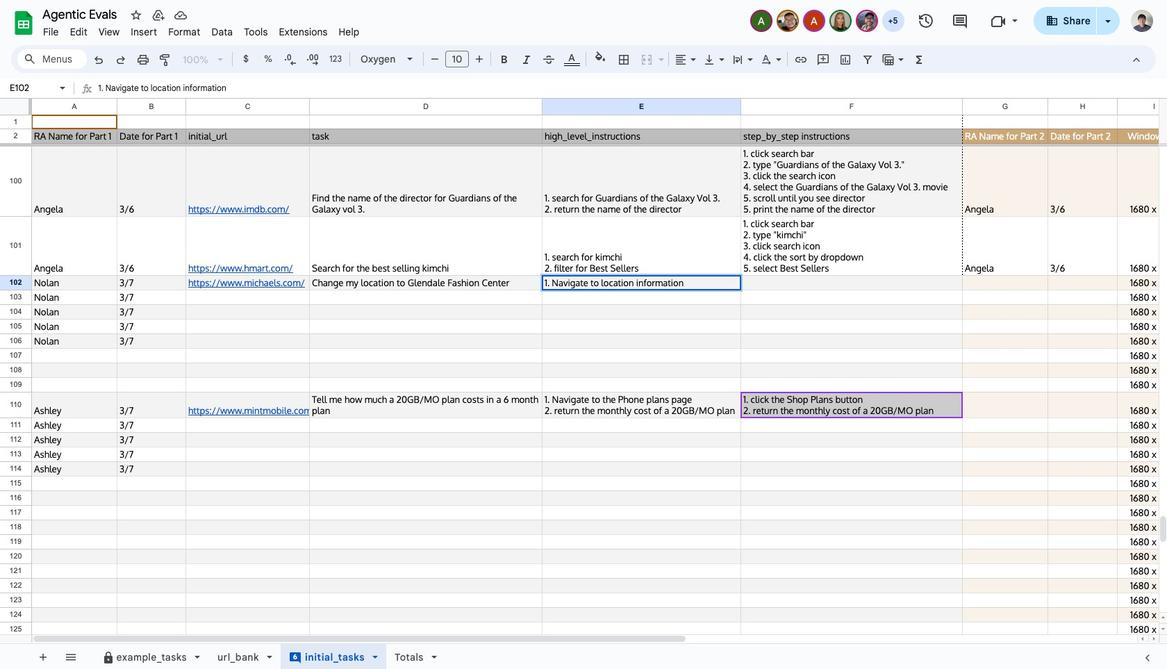 Task type: locate. For each thing, give the bounding box(es) containing it.
navigate inside text field
[[106, 83, 139, 93]]

information inside text field
[[183, 83, 226, 93]]

0 vertical spatial 1.
[[98, 83, 103, 93]]

font list. oxygen selected. option
[[361, 49, 399, 69]]

information
[[183, 83, 226, 93], [637, 277, 684, 288]]

0 vertical spatial information
[[183, 83, 226, 93]]

fill color image
[[593, 49, 609, 66]]

1.
[[98, 83, 103, 93], [545, 277, 550, 288]]

2 toolbar from the left
[[88, 644, 458, 669]]

insert
[[131, 26, 157, 38]]

1 vertical spatial location
[[601, 277, 634, 288]]

Font size field
[[446, 51, 475, 68]]

None text field
[[6, 81, 57, 95]]

location inside "1. navigate to location information" text field
[[151, 83, 181, 93]]

0 horizontal spatial 1.
[[98, 83, 103, 93]]

extensions
[[279, 26, 328, 38]]

location for "1. navigate to location information" text field
[[151, 83, 181, 93]]

menu bar containing file
[[38, 18, 365, 41]]

1 horizontal spatial navigate
[[552, 277, 589, 288]]

example_tasks button
[[93, 644, 209, 669]]

Rename text field
[[38, 6, 125, 22]]

1 horizontal spatial toolbar
[[88, 644, 458, 669]]

location
[[151, 83, 181, 93], [601, 277, 634, 288]]

cj baylor image
[[857, 11, 877, 31]]

oxygen
[[361, 53, 396, 65]]

1 vertical spatial 1.
[[545, 277, 550, 288]]

0 horizontal spatial to
[[141, 83, 149, 93]]

1. inside text field
[[98, 83, 103, 93]]

katherine seehafer image
[[831, 11, 851, 31]]

menu bar banner
[[0, 0, 1168, 669]]

1. navigate to location information
[[98, 83, 226, 93], [545, 277, 684, 288]]

0 vertical spatial navigate
[[106, 83, 139, 93]]

0 horizontal spatial 1. navigate to location information
[[98, 83, 226, 93]]

123 button
[[325, 49, 347, 70]]

navigate for e102 field at top
[[552, 277, 589, 288]]

$
[[243, 53, 249, 65]]

1 horizontal spatial 1.
[[545, 277, 550, 288]]

0 vertical spatial 1. navigate to location information
[[98, 83, 226, 93]]

format
[[168, 26, 200, 38]]

name box (⌘ + j) element
[[4, 80, 70, 97]]

1 horizontal spatial location
[[601, 277, 634, 288]]

123
[[329, 54, 342, 64]]

Font size text field
[[446, 51, 469, 67]]

insert menu item
[[125, 24, 163, 40]]

1 vertical spatial to
[[591, 277, 599, 288]]

toolbar containing example_tasks
[[88, 644, 458, 669]]

0 horizontal spatial location
[[151, 83, 181, 93]]

to
[[141, 83, 149, 93], [591, 277, 599, 288]]

help
[[339, 26, 360, 38]]

url_bank button
[[209, 644, 281, 669]]

$ button
[[236, 49, 257, 70]]

0 vertical spatial location
[[151, 83, 181, 93]]

application containing share
[[0, 0, 1168, 669]]

%
[[264, 53, 272, 65]]

Zoom text field
[[179, 50, 213, 70]]

Zoom field
[[177, 49, 229, 70]]

location for e102 field at top
[[601, 277, 634, 288]]

0 horizontal spatial information
[[183, 83, 226, 93]]

1 horizontal spatial 1. navigate to location information
[[545, 277, 684, 288]]

1 horizontal spatial to
[[591, 277, 599, 288]]

ashley tran image
[[805, 11, 824, 31]]

0 horizontal spatial toolbar
[[29, 644, 87, 669]]

functions image
[[912, 49, 928, 69]]

toolbar
[[29, 644, 87, 669], [88, 644, 458, 669]]

Star checkbox
[[100, 0, 158, 51]]

0 vertical spatial to
[[141, 83, 149, 93]]

information for "1. navigate to location information" text field
[[183, 83, 226, 93]]

1 vertical spatial navigate
[[552, 277, 589, 288]]

share button
[[1034, 7, 1098, 35]]

1 vertical spatial 1. navigate to location information
[[545, 277, 684, 288]]

angela cha image
[[752, 11, 771, 31]]

menu bar
[[38, 18, 365, 41]]

application
[[0, 0, 1168, 669]]

to inside text field
[[141, 83, 149, 93]]

1. Navigate to location information text field
[[98, 80, 1168, 98]]

1. for "1. navigate to location information" text field
[[98, 83, 103, 93]]

E102 field
[[545, 277, 739, 288]]

select merge type image
[[656, 50, 665, 55]]

navigate
[[106, 83, 139, 93], [552, 277, 589, 288]]

1 vertical spatial information
[[637, 277, 684, 288]]

0 horizontal spatial navigate
[[106, 83, 139, 93]]

file menu item
[[38, 24, 64, 40]]

1. navigate to location information inside text field
[[98, 83, 226, 93]]

1 horizontal spatial information
[[637, 277, 684, 288]]



Task type: describe. For each thing, give the bounding box(es) containing it.
data
[[212, 26, 233, 38]]

information for e102 field at top
[[637, 277, 684, 288]]

1. navigate to location information for e102 field at top
[[545, 277, 684, 288]]

edit menu item
[[64, 24, 93, 40]]

view
[[99, 26, 120, 38]]

file
[[43, 26, 59, 38]]

none text field inside name box (⌘ + j) element
[[6, 81, 57, 95]]

6
[[293, 653, 297, 662]]

tools
[[244, 26, 268, 38]]

example_tasks
[[116, 651, 187, 664]]

to for "1. navigate to location information" text field
[[141, 83, 149, 93]]

url_bank
[[218, 651, 259, 664]]

view menu item
[[93, 24, 125, 40]]

share
[[1064, 15, 1091, 27]]

initial_tasks
[[305, 651, 365, 664]]

navigate for "1. navigate to location information" text field
[[106, 83, 139, 93]]

borders image
[[616, 49, 632, 69]]

help menu item
[[333, 24, 365, 40]]

ben chafik image
[[778, 11, 798, 31]]

1. for e102 field at top
[[545, 277, 550, 288]]

1. navigate to location information for "1. navigate to location information" text field
[[98, 83, 226, 93]]

format menu item
[[163, 24, 206, 40]]

quick sharing actions image
[[1106, 20, 1112, 42]]

data menu item
[[206, 24, 239, 40]]

% button
[[258, 49, 279, 70]]

totals
[[395, 651, 424, 664]]

tools menu item
[[239, 24, 274, 40]]

+5
[[889, 15, 898, 26]]

extensions menu item
[[274, 24, 333, 40]]

1 toolbar from the left
[[29, 644, 87, 669]]

main toolbar
[[86, 49, 932, 72]]

text color image
[[564, 49, 580, 66]]

edit
[[70, 26, 88, 38]]

Menus field
[[17, 49, 87, 69]]

+5 button
[[881, 8, 906, 33]]

menu bar inside menu bar banner
[[38, 18, 365, 41]]

totals button
[[386, 644, 446, 669]]

all sheets image
[[59, 646, 81, 668]]

to for e102 field at top
[[591, 277, 599, 288]]



Task type: vqa. For each thing, say whether or not it's contained in the screenshot.
third heading from the top
no



